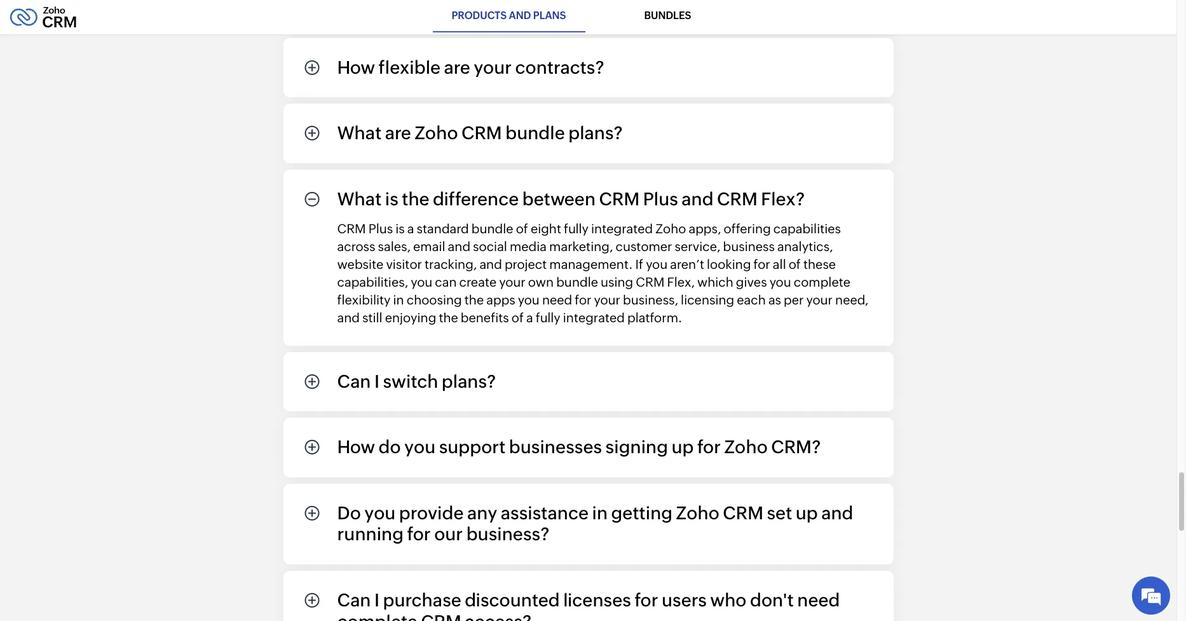 Task type: locate. For each thing, give the bounding box(es) containing it.
0 vertical spatial what
[[337, 123, 382, 143]]

how for how flexible are your contracts?
[[337, 57, 375, 78]]

1 vertical spatial integrated
[[563, 310, 625, 325]]

need,
[[836, 292, 869, 307]]

your up apps
[[499, 274, 526, 289]]

all
[[773, 257, 786, 271]]

in up enjoying
[[393, 292, 404, 307]]

between
[[522, 189, 596, 209]]

up right signing
[[672, 437, 694, 457]]

0 horizontal spatial need
[[542, 292, 572, 307]]

management.
[[550, 257, 633, 271]]

crm
[[462, 123, 502, 143], [599, 189, 640, 209], [717, 189, 758, 209], [337, 221, 366, 236], [636, 274, 665, 289], [723, 503, 764, 523], [421, 611, 462, 621]]

visitor
[[386, 257, 422, 271]]

crm flex,
[[636, 274, 695, 289]]

2 can from the top
[[337, 590, 371, 610]]

1 horizontal spatial up
[[796, 503, 818, 523]]

1 vertical spatial need
[[797, 590, 840, 610]]

0 vertical spatial bundle
[[506, 123, 565, 143]]

in for assistance
[[592, 503, 608, 523]]

zoho
[[415, 123, 458, 143], [656, 221, 686, 236], [725, 437, 768, 457], [676, 503, 720, 523]]

zoho inside do you provide any assistance in getting zoho crm set up and running for our business?
[[676, 503, 720, 523]]

looking
[[707, 257, 751, 271]]

i
[[374, 371, 380, 391], [374, 590, 380, 610]]

0 vertical spatial a
[[407, 221, 414, 236]]

getting
[[611, 503, 673, 523]]

the down choosing
[[439, 310, 458, 325]]

1 vertical spatial complete
[[337, 611, 418, 621]]

crm plus is a standard bundle of eight fully integrated zoho apps, offering capabilities across sales, email and social media marketing, customer service, business analytics, website visitor tracking, and project management. if you aren't looking for all of these capabilities, you can create your own bundle using
[[337, 221, 841, 289]]

need right don't
[[797, 590, 840, 610]]

1 vertical spatial the
[[465, 292, 484, 307]]

for inside crm plus is a standard bundle of eight fully integrated zoho apps, offering capabilities across sales, email and social media marketing, customer service, business analytics, website visitor tracking, and project management. if you aren't looking for all of these capabilities, you can create your own bundle using
[[754, 257, 771, 271]]

0 vertical spatial up
[[672, 437, 694, 457]]

1 vertical spatial bundle
[[472, 221, 513, 236]]

can
[[337, 371, 371, 391], [337, 590, 371, 610]]

a up sales, at the left top
[[407, 221, 414, 236]]

is
[[385, 189, 399, 209], [396, 221, 405, 236]]

0 vertical spatial are
[[444, 57, 470, 78]]

how left flexible
[[337, 57, 375, 78]]

the up standard
[[402, 189, 430, 209]]

1 what from the top
[[337, 123, 382, 143]]

1 vertical spatial fully
[[536, 310, 561, 325]]

1 how from the top
[[337, 57, 375, 78]]

0 vertical spatial plus
[[643, 189, 678, 209]]

a inside which gives you complete flexibility in choosing the apps you need for your business, licensing each as per your need, and still enjoying the benefits of a fully integrated platform.
[[526, 310, 533, 325]]

1 i from the top
[[374, 371, 380, 391]]

0 horizontal spatial are
[[385, 123, 411, 143]]

0 horizontal spatial complete
[[337, 611, 418, 621]]

what
[[337, 123, 382, 143], [337, 189, 382, 209]]

in
[[393, 292, 404, 307], [592, 503, 608, 523]]

enjoying
[[385, 310, 436, 325]]

products
[[452, 10, 507, 22]]

and
[[509, 10, 531, 22], [682, 189, 714, 209], [448, 239, 471, 253], [480, 257, 502, 271], [337, 310, 360, 325], [822, 503, 854, 523]]

integrated down using on the top
[[563, 310, 625, 325]]

plus
[[643, 189, 678, 209], [369, 221, 393, 236]]

is inside crm plus is a standard bundle of eight fully integrated zoho apps, offering capabilities across sales, email and social media marketing, customer service, business analytics, website visitor tracking, and project management. if you aren't looking for all of these capabilities, you can create your own bundle using
[[396, 221, 405, 236]]

up
[[672, 437, 694, 457], [796, 503, 818, 523]]

1 vertical spatial is
[[396, 221, 405, 236]]

in inside do you provide any assistance in getting zoho crm set up and running for our business?
[[592, 503, 608, 523]]

2 i from the top
[[374, 590, 380, 610]]

1 horizontal spatial a
[[526, 310, 533, 325]]

of up the media
[[516, 221, 528, 236]]

0 vertical spatial can
[[337, 371, 371, 391]]

complete inside can i purchase discounted licenses for users who don't need complete crm access?
[[337, 611, 418, 621]]

how left do
[[337, 437, 375, 457]]

0 horizontal spatial plus
[[369, 221, 393, 236]]

i inside can i purchase discounted licenses for users who don't need complete crm access?
[[374, 590, 380, 610]]

need
[[542, 292, 572, 307], [797, 590, 840, 610]]

are
[[444, 57, 470, 78], [385, 123, 411, 143]]

complete
[[794, 274, 851, 289], [337, 611, 418, 621]]

1 horizontal spatial are
[[444, 57, 470, 78]]

complete down purchase at bottom left
[[337, 611, 418, 621]]

do
[[379, 437, 401, 457]]

social
[[473, 239, 507, 253]]

you right do
[[404, 437, 436, 457]]

you up running
[[365, 503, 396, 523]]

a down own at the left of page
[[526, 310, 533, 325]]

what for what are zoho crm bundle plans?
[[337, 123, 382, 143]]

plus up sales, at the left top
[[369, 221, 393, 236]]

1 vertical spatial plus
[[369, 221, 393, 236]]

1 vertical spatial up
[[796, 503, 818, 523]]

difference
[[433, 189, 519, 209]]

across
[[337, 239, 375, 253]]

the down create
[[465, 292, 484, 307]]

in inside which gives you complete flexibility in choosing the apps you need for your business, licensing each as per your need, and still enjoying the benefits of a fully integrated platform.
[[393, 292, 404, 307]]

and right set at the bottom right of the page
[[822, 503, 854, 523]]

which
[[697, 274, 734, 289]]

1 vertical spatial can
[[337, 590, 371, 610]]

benefits
[[461, 310, 509, 325]]

sales,
[[378, 239, 411, 253]]

1 horizontal spatial fully
[[564, 221, 589, 236]]

1 can from the top
[[337, 371, 371, 391]]

plus up customer
[[643, 189, 678, 209]]

do
[[337, 503, 361, 523]]

integrated
[[591, 221, 653, 236], [563, 310, 625, 325]]

our
[[434, 524, 463, 545]]

create
[[459, 274, 497, 289]]

can i purchase discounted licenses for users who don't need complete crm access?
[[337, 590, 840, 621]]

email
[[413, 239, 445, 253]]

crm inside do you provide any assistance in getting zoho crm set up and running for our business?
[[723, 503, 764, 523]]

0 vertical spatial how
[[337, 57, 375, 78]]

capabilities,
[[337, 274, 408, 289]]

1 vertical spatial i
[[374, 590, 380, 610]]

aren't
[[670, 257, 704, 271]]

each
[[737, 292, 766, 307]]

you
[[646, 257, 668, 271], [411, 274, 433, 289], [770, 274, 791, 289], [518, 292, 540, 307], [404, 437, 436, 457], [365, 503, 396, 523]]

i left purchase at bottom left
[[374, 590, 380, 610]]

products and plans
[[452, 10, 566, 22]]

need down own at the left of page
[[542, 292, 572, 307]]

2 vertical spatial bundle
[[556, 274, 598, 289]]

bundle
[[506, 123, 565, 143], [472, 221, 513, 236], [556, 274, 598, 289]]

crm inside crm plus is a standard bundle of eight fully integrated zoho apps, offering capabilities across sales, email and social media marketing, customer service, business analytics, website visitor tracking, and project management. if you aren't looking for all of these capabilities, you can create your own bundle using
[[337, 221, 366, 236]]

1 horizontal spatial complete
[[794, 274, 851, 289]]

0 vertical spatial plans?
[[569, 123, 623, 143]]

1 vertical spatial in
[[592, 503, 608, 523]]

up right set at the bottom right of the page
[[796, 503, 818, 523]]

standard
[[417, 221, 469, 236]]

your
[[474, 57, 512, 78], [499, 274, 526, 289], [594, 292, 621, 307], [807, 292, 833, 307]]

1 horizontal spatial plans?
[[569, 123, 623, 143]]

complete down these at top
[[794, 274, 851, 289]]

apps
[[487, 292, 516, 307]]

of
[[516, 221, 528, 236], [789, 257, 801, 271], [512, 310, 524, 325]]

running
[[337, 524, 404, 545]]

1 horizontal spatial in
[[592, 503, 608, 523]]

0 vertical spatial fully
[[564, 221, 589, 236]]

for inside which gives you complete flexibility in choosing the apps you need for your business, licensing each as per your need, and still enjoying the benefits of a fully integrated platform.
[[575, 292, 592, 307]]

0 vertical spatial need
[[542, 292, 572, 307]]

and up apps,
[[682, 189, 714, 209]]

0 horizontal spatial the
[[402, 189, 430, 209]]

business,
[[623, 292, 678, 307]]

1 horizontal spatial need
[[797, 590, 840, 610]]

0 vertical spatial complete
[[794, 274, 851, 289]]

you inside do you provide any assistance in getting zoho crm set up and running for our business?
[[365, 503, 396, 523]]

zoho inside crm plus is a standard bundle of eight fully integrated zoho apps, offering capabilities across sales, email and social media marketing, customer service, business analytics, website visitor tracking, and project management. if you aren't looking for all of these capabilities, you can create your own bundle using
[[656, 221, 686, 236]]

zoho crm logo image
[[10, 3, 77, 31]]

1 vertical spatial plans?
[[442, 371, 496, 391]]

and down social
[[480, 257, 502, 271]]

can inside can i purchase discounted licenses for users who don't need complete crm access?
[[337, 590, 371, 610]]

your down using on the top
[[594, 292, 621, 307]]

own
[[528, 274, 554, 289]]

2 what from the top
[[337, 189, 382, 209]]

1 vertical spatial how
[[337, 437, 375, 457]]

fully down own at the left of page
[[536, 310, 561, 325]]

0 horizontal spatial fully
[[536, 310, 561, 325]]

contracts?
[[515, 57, 604, 78]]

1 vertical spatial what
[[337, 189, 382, 209]]

0 vertical spatial integrated
[[591, 221, 653, 236]]

integrated inside crm plus is a standard bundle of eight fully integrated zoho apps, offering capabilities across sales, email and social media marketing, customer service, business analytics, website visitor tracking, and project management. if you aren't looking for all of these capabilities, you can create your own bundle using
[[591, 221, 653, 236]]

0 vertical spatial i
[[374, 371, 380, 391]]

0 horizontal spatial a
[[407, 221, 414, 236]]

in for flexibility
[[393, 292, 404, 307]]

of right all
[[789, 257, 801, 271]]

and inside do you provide any assistance in getting zoho crm set up and running for our business?
[[822, 503, 854, 523]]

fully up marketing,
[[564, 221, 589, 236]]

the
[[402, 189, 430, 209], [465, 292, 484, 307], [439, 310, 458, 325]]

purchase
[[383, 590, 462, 610]]

2 how from the top
[[337, 437, 375, 457]]

flex,
[[667, 274, 695, 289]]

how
[[337, 57, 375, 78], [337, 437, 375, 457]]

for
[[754, 257, 771, 271], [575, 292, 592, 307], [697, 437, 721, 457], [407, 524, 431, 545], [635, 590, 658, 610]]

2 vertical spatial of
[[512, 310, 524, 325]]

1 vertical spatial a
[[526, 310, 533, 325]]

0 vertical spatial in
[[393, 292, 404, 307]]

1 horizontal spatial the
[[439, 310, 458, 325]]

of down apps
[[512, 310, 524, 325]]

can i switch plans?
[[337, 371, 496, 391]]

and down the flexibility
[[337, 310, 360, 325]]

fully
[[564, 221, 589, 236], [536, 310, 561, 325]]

i left switch
[[374, 371, 380, 391]]

can for can i switch plans?
[[337, 371, 371, 391]]

1 horizontal spatial plus
[[643, 189, 678, 209]]

plans?
[[569, 123, 623, 143], [442, 371, 496, 391]]

a
[[407, 221, 414, 236], [526, 310, 533, 325]]

for inside do you provide any assistance in getting zoho crm set up and running for our business?
[[407, 524, 431, 545]]

0 horizontal spatial in
[[393, 292, 404, 307]]

in left getting
[[592, 503, 608, 523]]

0 horizontal spatial plans?
[[442, 371, 496, 391]]

integrated up customer
[[591, 221, 653, 236]]

provide
[[399, 503, 464, 523]]



Task type: vqa. For each thing, say whether or not it's contained in the screenshot.
access?
yes



Task type: describe. For each thing, give the bounding box(es) containing it.
choosing
[[407, 292, 462, 307]]

i for purchase
[[374, 590, 380, 610]]

how do you support businesses signing up for zoho crm?
[[337, 437, 821, 457]]

what are zoho crm bundle plans?
[[337, 123, 623, 143]]

flex?
[[761, 189, 805, 209]]

1 vertical spatial of
[[789, 257, 801, 271]]

licenses
[[563, 590, 631, 610]]

using
[[601, 274, 633, 289]]

can for can i purchase discounted licenses for users who don't need complete crm access?
[[337, 590, 371, 610]]

what is the difference between crm plus and crm flex?
[[337, 189, 805, 209]]

licensing
[[681, 292, 735, 307]]

if
[[636, 257, 644, 271]]

business
[[723, 239, 775, 253]]

capabilities
[[774, 221, 841, 236]]

assistance
[[501, 503, 589, 523]]

offering
[[724, 221, 771, 236]]

plus inside crm plus is a standard bundle of eight fully integrated zoho apps, offering capabilities across sales, email and social media marketing, customer service, business analytics, website visitor tracking, and project management. if you aren't looking for all of these capabilities, you can create your own bundle using
[[369, 221, 393, 236]]

what for what is the difference between crm plus and crm flex?
[[337, 189, 382, 209]]

need inside which gives you complete flexibility in choosing the apps you need for your business, licensing each as per your need, and still enjoying the benefits of a fully integrated platform.
[[542, 292, 572, 307]]

crm inside can i purchase discounted licenses for users who don't need complete crm access?
[[421, 611, 462, 621]]

gives
[[736, 274, 767, 289]]

switch
[[383, 371, 438, 391]]

0 vertical spatial the
[[402, 189, 430, 209]]

crm?
[[771, 437, 821, 457]]

0 vertical spatial is
[[385, 189, 399, 209]]

which gives you complete flexibility in choosing the apps you need for your business, licensing each as per your need, and still enjoying the benefits of a fully integrated platform.
[[337, 274, 869, 325]]

marketing,
[[549, 239, 613, 253]]

and up tracking,
[[448, 239, 471, 253]]

set
[[767, 503, 792, 523]]

of inside which gives you complete flexibility in choosing the apps you need for your business, licensing each as per your need, and still enjoying the benefits of a fully integrated platform.
[[512, 310, 524, 325]]

discounted
[[465, 590, 560, 610]]

per
[[784, 292, 804, 307]]

you down all
[[770, 274, 791, 289]]

do you provide any assistance in getting zoho crm set up and running for our business?
[[337, 503, 854, 545]]

service,
[[675, 239, 721, 253]]

you right if
[[646, 257, 668, 271]]

platform.
[[628, 310, 682, 325]]

you up choosing
[[411, 274, 433, 289]]

for inside can i purchase discounted licenses for users who don't need complete crm access?
[[635, 590, 658, 610]]

support
[[439, 437, 506, 457]]

how for how do you support businesses signing up for zoho crm?
[[337, 437, 375, 457]]

2 vertical spatial the
[[439, 310, 458, 325]]

complete inside which gives you complete flexibility in choosing the apps you need for your business, licensing each as per your need, and still enjoying the benefits of a fully integrated platform.
[[794, 274, 851, 289]]

as
[[769, 292, 781, 307]]

businesses
[[509, 437, 602, 457]]

fully inside crm plus is a standard bundle of eight fully integrated zoho apps, offering capabilities across sales, email and social media marketing, customer service, business analytics, website visitor tracking, and project management. if you aren't looking for all of these capabilities, you can create your own bundle using
[[564, 221, 589, 236]]

eight
[[531, 221, 561, 236]]

flexible
[[379, 57, 441, 78]]

a inside crm plus is a standard bundle of eight fully integrated zoho apps, offering capabilities across sales, email and social media marketing, customer service, business analytics, website visitor tracking, and project management. if you aren't looking for all of these capabilities, you can create your own bundle using
[[407, 221, 414, 236]]

still
[[362, 310, 383, 325]]

plans
[[533, 10, 566, 22]]

i for switch
[[374, 371, 380, 391]]

access?
[[465, 611, 532, 621]]

flexibility
[[337, 292, 391, 307]]

and left plans
[[509, 10, 531, 22]]

up inside do you provide any assistance in getting zoho crm set up and running for our business?
[[796, 503, 818, 523]]

website
[[337, 257, 384, 271]]

business?
[[466, 524, 550, 545]]

any
[[467, 503, 497, 523]]

your inside crm plus is a standard bundle of eight fully integrated zoho apps, offering capabilities across sales, email and social media marketing, customer service, business analytics, website visitor tracking, and project management. if you aren't looking for all of these capabilities, you can create your own bundle using
[[499, 274, 526, 289]]

integrated inside which gives you complete flexibility in choosing the apps you need for your business, licensing each as per your need, and still enjoying the benefits of a fully integrated platform.
[[563, 310, 625, 325]]

bundles
[[644, 10, 691, 22]]

2 horizontal spatial the
[[465, 292, 484, 307]]

can
[[435, 274, 457, 289]]

who
[[710, 590, 747, 610]]

customer
[[616, 239, 672, 253]]

these
[[804, 257, 836, 271]]

apps,
[[689, 221, 721, 236]]

users
[[662, 590, 707, 610]]

0 vertical spatial of
[[516, 221, 528, 236]]

tracking,
[[425, 257, 477, 271]]

you down own at the left of page
[[518, 292, 540, 307]]

signing
[[606, 437, 668, 457]]

analytics,
[[778, 239, 833, 253]]

don't
[[750, 590, 794, 610]]

project
[[505, 257, 547, 271]]

fully inside which gives you complete flexibility in choosing the apps you need for your business, licensing each as per your need, and still enjoying the benefits of a fully integrated platform.
[[536, 310, 561, 325]]

need inside can i purchase discounted licenses for users who don't need complete crm access?
[[797, 590, 840, 610]]

1 vertical spatial are
[[385, 123, 411, 143]]

0 horizontal spatial up
[[672, 437, 694, 457]]

how flexible are your contracts?
[[337, 57, 604, 78]]

media
[[510, 239, 547, 253]]

your down products
[[474, 57, 512, 78]]

your right per
[[807, 292, 833, 307]]

and inside which gives you complete flexibility in choosing the apps you need for your business, licensing each as per your need, and still enjoying the benefits of a fully integrated platform.
[[337, 310, 360, 325]]



